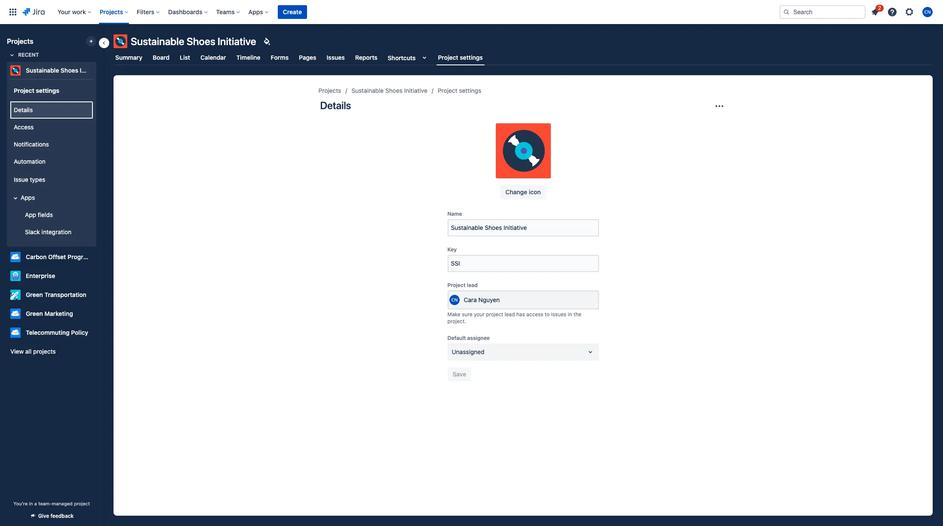 Task type: vqa. For each thing, say whether or not it's contained in the screenshot.
the bottom Tariq Douglas Link
no



Task type: describe. For each thing, give the bounding box(es) containing it.
telecommuting
[[26, 329, 70, 336]]

2 horizontal spatial sustainable shoes initiative
[[352, 87, 428, 94]]

carbon offset program link
[[7, 249, 93, 266]]

carbon
[[26, 253, 47, 261]]

summary
[[115, 54, 142, 61]]

has
[[517, 311, 525, 318]]

types
[[30, 176, 45, 183]]

access
[[14, 123, 34, 131]]

marketing
[[45, 310, 73, 318]]

project inside make sure your project lead has access to issues in the project.
[[486, 311, 503, 318]]

icon
[[529, 188, 541, 196]]

give
[[38, 513, 49, 520]]

0 vertical spatial sustainable
[[131, 35, 185, 47]]

forms link
[[269, 50, 291, 65]]

to
[[545, 311, 550, 318]]

1 horizontal spatial shoes
[[187, 35, 215, 47]]

add to starred image for green transportation
[[94, 290, 104, 300]]

board link
[[151, 50, 171, 65]]

app fields link
[[15, 207, 93, 224]]

access link
[[10, 119, 93, 136]]

forms
[[271, 54, 289, 61]]

integration
[[42, 228, 72, 236]]

projects for projects dropdown button
[[100, 8, 123, 15]]

notifications link
[[10, 136, 93, 153]]

1 vertical spatial sustainable
[[26, 67, 59, 74]]

projects link
[[319, 86, 341, 96]]

0 vertical spatial lead
[[467, 282, 478, 289]]

enterprise link
[[7, 268, 93, 285]]

add to starred image for enterprise
[[94, 271, 104, 281]]

0 horizontal spatial projects
[[7, 37, 33, 45]]

change icon
[[506, 188, 541, 196]]

projects for projects link
[[319, 87, 341, 94]]

lead inside make sure your project lead has access to issues in the project.
[[505, 311, 515, 318]]

transportation
[[45, 291, 86, 299]]

team-
[[38, 501, 52, 507]]

your
[[474, 311, 485, 318]]

calendar link
[[199, 50, 228, 65]]

your work
[[58, 8, 86, 15]]

filters
[[137, 8, 155, 15]]

program
[[68, 253, 92, 261]]

list
[[180, 54, 190, 61]]

slack integration link
[[15, 224, 93, 241]]

green marketing
[[26, 310, 73, 318]]

1 horizontal spatial details
[[320, 99, 351, 111]]

issues
[[327, 54, 345, 61]]

teams
[[216, 8, 235, 15]]

apps button
[[10, 189, 93, 207]]

project avatar image
[[496, 123, 551, 179]]

work
[[72, 8, 86, 15]]

name
[[448, 211, 462, 217]]

unassigned
[[452, 349, 485, 356]]

project settings link
[[438, 86, 482, 96]]

tab list containing project settings
[[108, 50, 938, 65]]

slack integration
[[25, 228, 72, 236]]

issue types link
[[10, 170, 93, 189]]

make sure your project lead has access to issues in the project.
[[448, 311, 582, 325]]

cara nguyen
[[464, 297, 500, 304]]

collapse recent projects image
[[7, 50, 17, 60]]

your work button
[[55, 5, 95, 19]]

recent
[[18, 52, 39, 58]]

fields
[[38, 211, 53, 218]]

settings image
[[905, 7, 915, 17]]

group containing details
[[9, 99, 93, 244]]

change
[[506, 188, 528, 196]]

2 vertical spatial shoes
[[386, 87, 403, 94]]

1 horizontal spatial sustainable shoes initiative link
[[352, 86, 428, 96]]

access
[[527, 311, 544, 318]]

make
[[448, 311, 461, 318]]

green for green marketing
[[26, 310, 43, 318]]

notifications
[[14, 141, 49, 148]]

cara
[[464, 297, 477, 304]]

carbon offset program
[[26, 253, 92, 261]]

primary element
[[5, 0, 780, 24]]

slack
[[25, 228, 40, 236]]

Search field
[[780, 5, 866, 19]]

summary link
[[114, 50, 144, 65]]

automation link
[[10, 153, 93, 170]]

Key field
[[449, 256, 598, 271]]

projects button
[[97, 5, 132, 19]]

app fields
[[25, 211, 53, 218]]

in inside make sure your project lead has access to issues in the project.
[[568, 311, 572, 318]]

default assignee
[[448, 335, 490, 342]]

notifications image
[[870, 7, 881, 17]]

your profile and settings image
[[923, 7, 933, 17]]

view
[[10, 348, 24, 355]]

you're
[[13, 501, 28, 507]]

add to starred image for carbon offset program
[[94, 252, 104, 262]]

offset
[[48, 253, 66, 261]]

project.
[[448, 318, 466, 325]]

teams button
[[214, 5, 243, 19]]

more image
[[714, 101, 725, 111]]

open image
[[585, 347, 596, 358]]

search image
[[784, 9, 790, 15]]

help image
[[888, 7, 898, 17]]

1 vertical spatial in
[[29, 501, 33, 507]]

group containing project settings
[[9, 79, 93, 246]]

automation
[[14, 158, 46, 165]]

issues link
[[325, 50, 347, 65]]

view all projects link
[[7, 344, 96, 360]]

telecommuting policy
[[26, 329, 88, 336]]

green marketing link
[[7, 305, 93, 323]]

sure
[[462, 311, 473, 318]]

key
[[448, 247, 457, 253]]



Task type: locate. For each thing, give the bounding box(es) containing it.
project right your
[[486, 311, 503, 318]]

board
[[153, 54, 170, 61]]

0 vertical spatial shoes
[[187, 35, 215, 47]]

shortcuts button
[[386, 50, 431, 65]]

lead
[[467, 282, 478, 289], [505, 311, 515, 318]]

shoes
[[187, 35, 215, 47], [61, 67, 78, 74], [386, 87, 403, 94]]

1 horizontal spatial lead
[[505, 311, 515, 318]]

green transportation link
[[7, 287, 93, 304]]

1 horizontal spatial sustainable shoes initiative
[[131, 35, 256, 47]]

sustainable down "reports" link
[[352, 87, 384, 94]]

0 horizontal spatial project
[[74, 501, 90, 507]]

0 vertical spatial in
[[568, 311, 572, 318]]

expand image
[[10, 193, 21, 204]]

settings
[[460, 54, 483, 61], [36, 87, 59, 94], [459, 87, 482, 94]]

project inside tab list
[[438, 54, 459, 61]]

green up telecommuting
[[26, 310, 43, 318]]

a
[[34, 501, 37, 507]]

apps
[[249, 8, 263, 15], [21, 194, 35, 201]]

projects
[[33, 348, 56, 355]]

details down projects link
[[320, 99, 351, 111]]

apps inside dropdown button
[[249, 8, 263, 15]]

create
[[283, 8, 302, 15]]

you're in a team-managed project
[[13, 501, 90, 507]]

sustainable up board
[[131, 35, 185, 47]]

project
[[486, 311, 503, 318], [74, 501, 90, 507]]

initiative
[[218, 35, 256, 47], [80, 67, 104, 74], [404, 87, 428, 94]]

2 horizontal spatial projects
[[319, 87, 341, 94]]

4 add to starred image from the top
[[94, 290, 104, 300]]

enterprise
[[26, 272, 55, 280]]

reports link
[[354, 50, 379, 65]]

add to starred image
[[94, 65, 104, 76], [94, 252, 104, 262], [94, 271, 104, 281], [94, 290, 104, 300], [94, 328, 104, 338]]

2 horizontal spatial shoes
[[386, 87, 403, 94]]

1 group from the top
[[9, 79, 93, 246]]

Name field
[[449, 220, 598, 236]]

apps button
[[246, 5, 272, 19]]

projects inside dropdown button
[[100, 8, 123, 15]]

jira image
[[22, 7, 45, 17], [22, 7, 45, 17]]

2 vertical spatial sustainable shoes initiative
[[352, 87, 428, 94]]

telecommuting policy link
[[7, 324, 93, 342]]

lead left has
[[505, 311, 515, 318]]

banner
[[0, 0, 944, 24]]

sustainable shoes initiative link
[[7, 62, 104, 79], [352, 86, 428, 96]]

set background color image
[[261, 36, 272, 46]]

1 add to starred image from the top
[[94, 65, 104, 76]]

1 vertical spatial projects
[[7, 37, 33, 45]]

issue
[[14, 176, 28, 183]]

green transportation
[[26, 291, 86, 299]]

5 add to starred image from the top
[[94, 328, 104, 338]]

list link
[[178, 50, 192, 65]]

project right managed
[[74, 501, 90, 507]]

give feedback button
[[24, 509, 79, 524]]

settings inside "group"
[[36, 87, 59, 94]]

initiative down shortcuts popup button
[[404, 87, 428, 94]]

0 vertical spatial project
[[486, 311, 503, 318]]

initiative down create project icon
[[80, 67, 104, 74]]

1 vertical spatial apps
[[21, 194, 35, 201]]

0 horizontal spatial details
[[14, 106, 33, 113]]

project lead
[[448, 282, 478, 289]]

add to starred image for sustainable shoes initiative
[[94, 65, 104, 76]]

green
[[26, 291, 43, 299], [26, 310, 43, 318]]

Default assignee text field
[[452, 348, 454, 357]]

issues
[[551, 311, 567, 318]]

shortcuts
[[388, 54, 416, 61]]

0 horizontal spatial sustainable shoes initiative
[[26, 67, 104, 74]]

1 vertical spatial green
[[26, 310, 43, 318]]

2 vertical spatial sustainable
[[352, 87, 384, 94]]

feedback
[[51, 513, 74, 520]]

banner containing your work
[[0, 0, 944, 24]]

0 horizontal spatial initiative
[[80, 67, 104, 74]]

2 group from the top
[[9, 99, 93, 244]]

lead up cara
[[467, 282, 478, 289]]

view all projects
[[10, 348, 56, 355]]

2 green from the top
[[26, 310, 43, 318]]

0 vertical spatial initiative
[[218, 35, 256, 47]]

0 horizontal spatial in
[[29, 501, 33, 507]]

1 horizontal spatial apps
[[249, 8, 263, 15]]

settings inside tab list
[[460, 54, 483, 61]]

issue types
[[14, 176, 45, 183]]

1 horizontal spatial sustainable
[[131, 35, 185, 47]]

projects down the issues "link"
[[319, 87, 341, 94]]

sustainable shoes initiative up the list
[[131, 35, 256, 47]]

sustainable shoes initiative down create project icon
[[26, 67, 104, 74]]

sustainable shoes initiative down shortcuts at the left top of page
[[352, 87, 428, 94]]

filters button
[[134, 5, 163, 19]]

group
[[9, 79, 93, 246], [9, 99, 93, 244]]

0 horizontal spatial lead
[[467, 282, 478, 289]]

apps right teams dropdown button
[[249, 8, 263, 15]]

pages
[[299, 54, 317, 61]]

initiative up timeline
[[218, 35, 256, 47]]

your
[[58, 8, 70, 15]]

in left a
[[29, 501, 33, 507]]

projects up the recent
[[7, 37, 33, 45]]

1 horizontal spatial in
[[568, 311, 572, 318]]

0 horizontal spatial shoes
[[61, 67, 78, 74]]

0 vertical spatial projects
[[100, 8, 123, 15]]

all
[[25, 348, 32, 355]]

1 vertical spatial sustainable shoes initiative
[[26, 67, 104, 74]]

2
[[879, 5, 882, 11]]

add to starred image for telecommuting policy
[[94, 328, 104, 338]]

sustainable shoes initiative link down shortcuts at the left top of page
[[352, 86, 428, 96]]

settings for project settings link
[[459, 87, 482, 94]]

policy
[[71, 329, 88, 336]]

1 vertical spatial shoes
[[61, 67, 78, 74]]

project inside "group"
[[14, 87, 34, 94]]

app
[[25, 211, 36, 218]]

1 horizontal spatial projects
[[100, 8, 123, 15]]

details link
[[10, 102, 93, 119]]

add to starred image
[[94, 309, 104, 319]]

details up access
[[14, 106, 33, 113]]

cara nguyen image
[[449, 295, 460, 305]]

0 horizontal spatial sustainable
[[26, 67, 59, 74]]

in left the
[[568, 311, 572, 318]]

sustainable shoes initiative link down the recent
[[7, 62, 104, 79]]

project
[[438, 54, 459, 61], [14, 87, 34, 94], [438, 87, 458, 94], [448, 282, 466, 289]]

sustainable shoes initiative
[[131, 35, 256, 47], [26, 67, 104, 74], [352, 87, 428, 94]]

2 horizontal spatial sustainable
[[352, 87, 384, 94]]

0 vertical spatial apps
[[249, 8, 263, 15]]

apps inside button
[[21, 194, 35, 201]]

1 horizontal spatial initiative
[[218, 35, 256, 47]]

the
[[574, 311, 582, 318]]

settings for "group" containing project settings
[[36, 87, 59, 94]]

1 vertical spatial project
[[74, 501, 90, 507]]

green down enterprise
[[26, 291, 43, 299]]

create button
[[278, 5, 307, 19]]

1 vertical spatial lead
[[505, 311, 515, 318]]

0 vertical spatial sustainable shoes initiative
[[131, 35, 256, 47]]

0 horizontal spatial sustainable shoes initiative link
[[7, 62, 104, 79]]

green for green transportation
[[26, 291, 43, 299]]

reports
[[355, 54, 378, 61]]

2 horizontal spatial initiative
[[404, 87, 428, 94]]

projects right the "work"
[[100, 8, 123, 15]]

timeline
[[236, 54, 261, 61]]

1 horizontal spatial project
[[486, 311, 503, 318]]

2 vertical spatial initiative
[[404, 87, 428, 94]]

timeline link
[[235, 50, 262, 65]]

project settings inside tab list
[[438, 54, 483, 61]]

create project image
[[88, 38, 95, 45]]

tab list
[[108, 50, 938, 65]]

calendar
[[201, 54, 226, 61]]

sustainable down the recent
[[26, 67, 59, 74]]

0 vertical spatial green
[[26, 291, 43, 299]]

1 vertical spatial initiative
[[80, 67, 104, 74]]

2 vertical spatial projects
[[319, 87, 341, 94]]

1 vertical spatial sustainable shoes initiative link
[[352, 86, 428, 96]]

0 horizontal spatial apps
[[21, 194, 35, 201]]

2 add to starred image from the top
[[94, 252, 104, 262]]

0 vertical spatial sustainable shoes initiative link
[[7, 62, 104, 79]]

nguyen
[[479, 297, 500, 304]]

dashboards
[[168, 8, 203, 15]]

appswitcher icon image
[[8, 7, 18, 17]]

3 add to starred image from the top
[[94, 271, 104, 281]]

default
[[448, 335, 466, 342]]

managed
[[52, 501, 73, 507]]

apps up app
[[21, 194, 35, 201]]

change icon button
[[501, 185, 546, 199]]

1 green from the top
[[26, 291, 43, 299]]

assignee
[[467, 335, 490, 342]]



